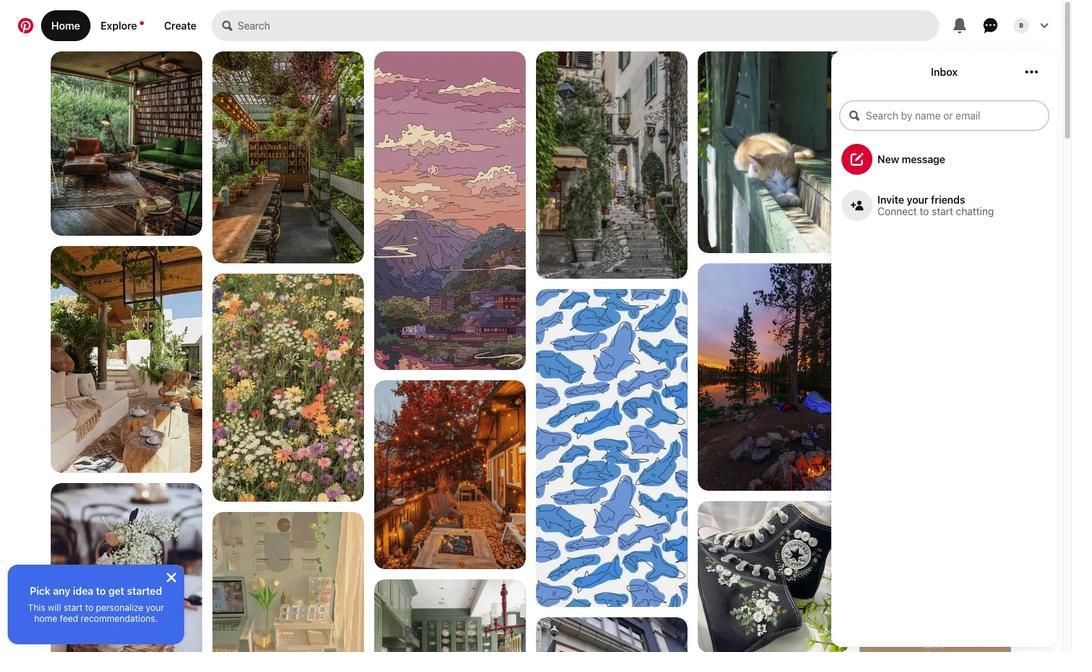 Task type: describe. For each thing, give the bounding box(es) containing it.
this contains an image of: sage green kitchen in a renovated victorian home, southport, fairfield, connecticut image
[[375, 580, 526, 652]]

this contains an image of: the perfect world. welcome \o/ image
[[698, 51, 850, 253]]

this contains an image of: gilded autumn velvet image
[[375, 380, 526, 570]]

home
[[34, 613, 57, 624]]

inbox
[[932, 66, 958, 78]]

to inside invite your friends connect to start chatting
[[920, 206, 930, 217]]

personalize
[[96, 602, 143, 613]]

new message button
[[832, 139, 1058, 180]]

started
[[127, 585, 162, 597]]

1 horizontal spatial this contains an image of: image
[[536, 289, 688, 617]]

your inside pick any idea to get started this will start to personalize your home feed recommendations.
[[146, 602, 164, 613]]

idea
[[73, 585, 94, 597]]

notifications image
[[140, 21, 144, 25]]

chatting
[[957, 206, 995, 217]]

pick any idea to get started this will start to personalize your home feed recommendations.
[[28, 585, 164, 624]]

this contains an image of: pin by jo on fondos | landscape wallpaper, scenery wallpaper, anime scenery wallpaper image
[[375, 51, 526, 430]]

this contains an image of: a relaxed garden soiree wedding in kiama - modern wedding image
[[51, 483, 202, 652]]

any
[[53, 585, 70, 597]]

start inside invite your friends connect to start chatting
[[932, 206, 954, 217]]

Search text field
[[238, 10, 940, 41]]

pick
[[30, 585, 51, 597]]

new message
[[878, 154, 946, 165]]

home link
[[41, 10, 90, 41]]

Contacts Search Field search field
[[840, 100, 1050, 131]]

create
[[164, 20, 197, 31]]

this contains an image of: vertical gardens can be installed both indoors and outdoors. they can be constructed using a variety image
[[213, 274, 364, 502]]

this contains an image of: 24martie image
[[536, 617, 688, 652]]

this
[[28, 602, 45, 613]]

embroidered converse/converse custom flower embroidery /bridal - etsy turkey image
[[698, 501, 850, 652]]



Task type: locate. For each thing, give the bounding box(es) containing it.
your right invite
[[908, 194, 929, 206]]

compose new message image
[[851, 153, 864, 166]]

new
[[878, 154, 900, 165]]

1 horizontal spatial to
[[96, 585, 106, 597]]

0 vertical spatial start
[[932, 206, 954, 217]]

your
[[908, 194, 929, 206], [146, 602, 164, 613]]

start right the will
[[64, 602, 83, 613]]

0 horizontal spatial to
[[85, 602, 94, 613]]

2 vertical spatial to
[[85, 602, 94, 613]]

to
[[920, 206, 930, 217], [96, 585, 106, 597], [85, 602, 94, 613]]

create link
[[154, 10, 207, 41]]

the grounds of alexandria image
[[213, 51, 364, 263]]

to down idea
[[85, 602, 94, 613]]

travel | the golden girl | jess keys, travel goals, travel inspiration, travel guide, vacation, vacation ideas, getaway, bucket list, wanderlust, luxury, resort, dream destination, beach, mountains, on the road, adventure image
[[536, 51, 688, 280]]

connect
[[878, 206, 918, 217]]

2 horizontal spatial to
[[920, 206, 930, 217]]

start
[[932, 206, 954, 217], [64, 602, 83, 613]]

your down started
[[146, 602, 164, 613]]

invite your friends connect to start chatting
[[878, 194, 995, 217]]

to left get
[[96, 585, 106, 597]]

explore
[[101, 20, 137, 31]]

message
[[902, 154, 946, 165]]

this contains an image of: teqryouapart image
[[860, 51, 1012, 253]]

this contains an image of: image
[[536, 289, 688, 617], [213, 512, 364, 652]]

feed
[[60, 613, 78, 624]]

0 horizontal spatial this contains an image of: image
[[213, 512, 364, 652]]

recommendations.
[[81, 613, 158, 624]]

1 vertical spatial to
[[96, 585, 106, 597]]

your inside invite your friends connect to start chatting
[[908, 194, 929, 206]]

search icon image
[[222, 21, 233, 31]]

explore link
[[90, 10, 154, 41]]

1 horizontal spatial start
[[932, 206, 954, 217]]

invite
[[878, 194, 905, 206]]

get
[[108, 585, 124, 597]]

friends
[[932, 194, 966, 206]]

1 vertical spatial your
[[146, 602, 164, 613]]

0 vertical spatial your
[[908, 194, 929, 206]]

0 horizontal spatial start
[[64, 602, 83, 613]]

brad klo image
[[1015, 18, 1030, 33]]

0 horizontal spatial your
[[146, 602, 164, 613]]

rustic southwestern style outdoor living space image
[[51, 246, 202, 473]]

this contains: color combination with sage green image
[[860, 479, 1012, 652]]

home
[[51, 20, 80, 31]]

will
[[48, 602, 61, 613]]

0 vertical spatial to
[[920, 206, 930, 217]]

invite your friends image
[[851, 199, 864, 212]]

main content containing inbox
[[0, 0, 1063, 652]]

start inside pick any idea to get started this will start to personalize your home feed recommendations.
[[64, 602, 83, 613]]

this contains an image of: lake tahoe's least crowded and most photogenic campsite image
[[698, 263, 850, 491]]

list
[[0, 51, 1063, 652]]

start left chatting at the right of page
[[932, 206, 954, 217]]

to left friends
[[920, 206, 930, 217]]

this contains an image of: my kemetic dreams image
[[51, 51, 202, 237]]

1 horizontal spatial your
[[908, 194, 929, 206]]

main content
[[0, 0, 1063, 652]]

1 vertical spatial start
[[64, 602, 83, 613]]



Task type: vqa. For each thing, say whether or not it's contained in the screenshot.
your
yes



